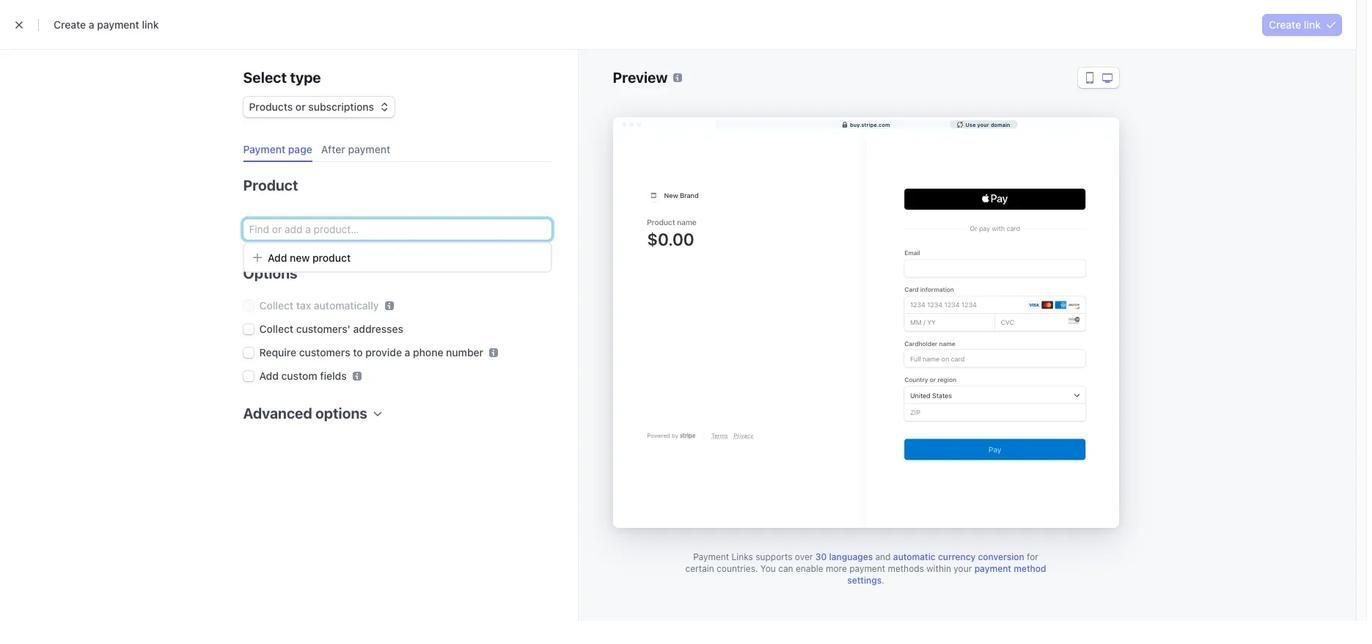 Task type: locate. For each thing, give the bounding box(es) containing it.
1 vertical spatial payment
[[693, 552, 729, 563]]

collect
[[259, 299, 293, 312], [259, 323, 293, 335]]

0 horizontal spatial a
[[89, 18, 94, 31]]

payment
[[97, 18, 139, 31], [348, 143, 390, 155], [850, 563, 885, 574], [975, 563, 1011, 574]]

you
[[761, 563, 776, 574]]

method
[[1014, 563, 1046, 574]]

add inside button
[[268, 252, 287, 264]]

new
[[290, 252, 310, 264]]

0 vertical spatial your
[[977, 121, 989, 127]]

collect for collect tax automatically
[[259, 299, 293, 312]]

1 horizontal spatial link
[[1304, 18, 1321, 31]]

buy.stripe.com
[[850, 121, 890, 127]]

payment up the certain
[[693, 552, 729, 563]]

1 vertical spatial add
[[259, 370, 279, 382]]

conversion
[[978, 552, 1024, 563]]

product
[[243, 177, 298, 194]]

addresses
[[353, 323, 403, 335]]

1 horizontal spatial payment
[[693, 552, 729, 563]]

customers
[[299, 346, 350, 359]]

products or subscriptions button
[[243, 94, 395, 117]]

create a payment link
[[54, 18, 159, 31]]

your right use
[[977, 121, 989, 127]]

0 vertical spatial a
[[89, 18, 94, 31]]

use your domain
[[966, 121, 1010, 127]]

subscriptions
[[308, 100, 374, 113]]

1 vertical spatial a
[[405, 346, 410, 359]]

your inside for certain countries. you can enable more payment methods within your
[[954, 563, 972, 574]]

payment method settings link
[[847, 563, 1046, 586]]

phone
[[413, 346, 443, 359]]

add down require
[[259, 370, 279, 382]]

a
[[89, 18, 94, 31], [405, 346, 410, 359]]

create for create link
[[1269, 18, 1301, 31]]

link
[[142, 18, 159, 31], [1304, 18, 1321, 31]]

payment left page
[[243, 143, 285, 155]]

create link button
[[1263, 14, 1342, 35]]

can
[[778, 563, 793, 574]]

2 collect from the top
[[259, 323, 293, 335]]

settings
[[847, 575, 882, 586]]

1 horizontal spatial a
[[405, 346, 410, 359]]

payment
[[243, 143, 285, 155], [693, 552, 729, 563]]

1 horizontal spatial your
[[977, 121, 989, 127]]

select
[[243, 69, 287, 86]]

after payment
[[321, 143, 390, 155]]

number
[[446, 346, 483, 359]]

product
[[312, 252, 351, 264]]

1 horizontal spatial create
[[1269, 18, 1301, 31]]

0 horizontal spatial create
[[54, 18, 86, 31]]

your down automatic currency conversion link
[[954, 563, 972, 574]]

payment inside 'button'
[[243, 143, 285, 155]]

2 link from the left
[[1304, 18, 1321, 31]]

1 vertical spatial your
[[954, 563, 972, 574]]

tax
[[296, 299, 311, 312]]

0 vertical spatial add
[[268, 252, 287, 264]]

1 collect from the top
[[259, 299, 293, 312]]

create inside button
[[1269, 18, 1301, 31]]

add inside payment page tab panel
[[259, 370, 279, 382]]

advanced options
[[243, 405, 367, 422]]

require
[[259, 346, 296, 359]]

add new product button
[[244, 245, 551, 270]]

add up options
[[268, 252, 287, 264]]

your
[[977, 121, 989, 127], [954, 563, 972, 574]]

add
[[268, 252, 287, 264], [259, 370, 279, 382]]

options
[[243, 265, 298, 282]]

collect left tax
[[259, 299, 293, 312]]

0 vertical spatial payment
[[243, 143, 285, 155]]

0 horizontal spatial link
[[142, 18, 159, 31]]

supports
[[756, 552, 792, 563]]

certain
[[685, 563, 714, 574]]

0 horizontal spatial payment
[[243, 143, 285, 155]]

payment links supports over 30 languages and automatic currency conversion
[[693, 552, 1024, 563]]

create
[[54, 18, 86, 31], [1269, 18, 1301, 31]]

products
[[249, 100, 293, 113]]

automatic
[[893, 552, 936, 563]]

1 vertical spatial collect
[[259, 323, 293, 335]]

select type
[[243, 69, 321, 86]]

type
[[290, 69, 321, 86]]

for
[[1027, 552, 1038, 563]]

fields
[[320, 370, 347, 382]]

1 create from the left
[[54, 18, 86, 31]]

after payment button
[[315, 138, 399, 162]]

more
[[826, 563, 847, 574]]

2 create from the left
[[1269, 18, 1301, 31]]

and
[[875, 552, 891, 563]]

or
[[296, 100, 306, 113]]

0 vertical spatial collect
[[259, 299, 293, 312]]

advanced options button
[[237, 395, 382, 424]]

collect up require
[[259, 323, 293, 335]]

to
[[353, 346, 363, 359]]

for certain countries. you can enable more payment methods within your
[[685, 552, 1038, 574]]

automatic currency conversion link
[[893, 552, 1024, 563]]

0 horizontal spatial your
[[954, 563, 972, 574]]



Task type: describe. For each thing, give the bounding box(es) containing it.
links
[[732, 552, 753, 563]]

a inside payment page tab panel
[[405, 346, 410, 359]]

over
[[795, 552, 813, 563]]

payment page
[[243, 143, 312, 155]]

payment inside payment method settings
[[975, 563, 1011, 574]]

options
[[315, 405, 367, 422]]

collect tax automatically
[[259, 299, 379, 312]]

preview
[[613, 69, 668, 86]]

payment for payment links supports over 30 languages and automatic currency conversion
[[693, 552, 729, 563]]

require customers to provide a phone number
[[259, 346, 483, 359]]

languages
[[829, 552, 873, 563]]

payment page button
[[237, 138, 321, 162]]

create for create a payment link
[[54, 18, 86, 31]]

add for add custom fields
[[259, 370, 279, 382]]

enable
[[796, 563, 823, 574]]

add custom fields
[[259, 370, 347, 382]]

provide
[[365, 346, 402, 359]]

page
[[288, 143, 312, 155]]

domain
[[991, 121, 1010, 127]]

currency
[[938, 552, 976, 563]]

custom
[[281, 370, 317, 382]]

payment page tab panel
[[231, 162, 551, 444]]

advanced
[[243, 405, 312, 422]]

methods
[[888, 563, 924, 574]]

collect customers' addresses
[[259, 323, 403, 335]]

link inside button
[[1304, 18, 1321, 31]]

add for add new product
[[268, 252, 287, 264]]

products or subscriptions
[[249, 100, 374, 113]]

collect for collect customers' addresses
[[259, 323, 293, 335]]

30
[[815, 552, 827, 563]]

countries.
[[717, 563, 758, 574]]

Find or add a product… text field
[[243, 219, 551, 240]]

payment for payment page
[[243, 143, 285, 155]]

add new product
[[268, 252, 351, 264]]

automatically
[[314, 299, 379, 312]]

1 link from the left
[[142, 18, 159, 31]]

customers'
[[296, 323, 351, 335]]

your inside button
[[977, 121, 989, 127]]

use your domain button
[[950, 120, 1018, 128]]

payment method settings
[[847, 563, 1046, 586]]

30 languages link
[[815, 552, 873, 563]]

payment link settings tab list
[[237, 138, 551, 162]]

create link
[[1269, 18, 1321, 31]]

.
[[882, 575, 884, 586]]

payment inside button
[[348, 143, 390, 155]]

use
[[966, 121, 976, 127]]

after
[[321, 143, 345, 155]]

payment inside for certain countries. you can enable more payment methods within your
[[850, 563, 885, 574]]

within
[[927, 563, 951, 574]]



Task type: vqa. For each thing, say whether or not it's contained in the screenshot.
11 button at left bottom
no



